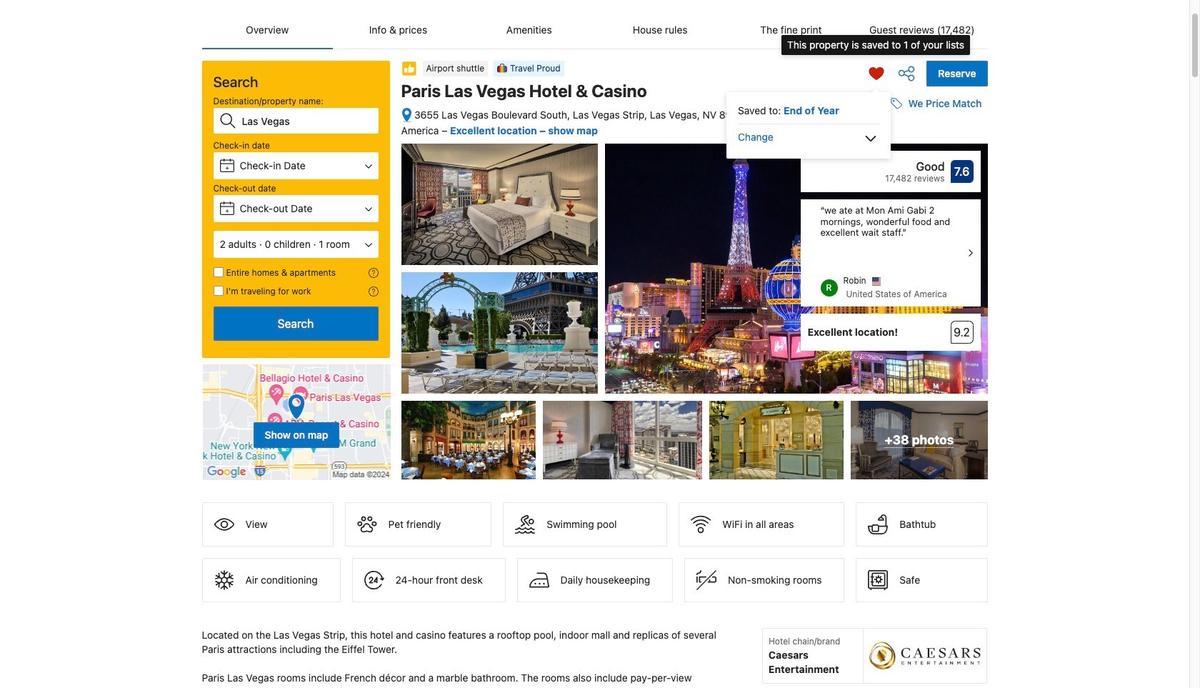 Task type: vqa. For each thing, say whether or not it's contained in the screenshot.
We'll show you stays where you can have the entire place to yourself icon at the left top of page
yes



Task type: locate. For each thing, give the bounding box(es) containing it.
scored 9.2 element
[[951, 321, 974, 344]]

click to open map view image
[[401, 107, 412, 123]]

caesars entertainment image
[[870, 635, 982, 678]]

we'll show you stays where you can have the entire place to yourself image
[[368, 268, 378, 278]]

section
[[196, 49, 396, 481]]

region
[[798, 199, 984, 307]]

if you select this option, we'll show you popular business travel features like breakfast, wifi and free parking. image
[[368, 287, 378, 297], [368, 287, 378, 297]]



Task type: describe. For each thing, give the bounding box(es) containing it.
united states of america image
[[872, 277, 881, 286]]

Where are you going? field
[[236, 108, 378, 134]]

we'll show you stays where you can have the entire place to yourself image
[[368, 268, 378, 278]]



